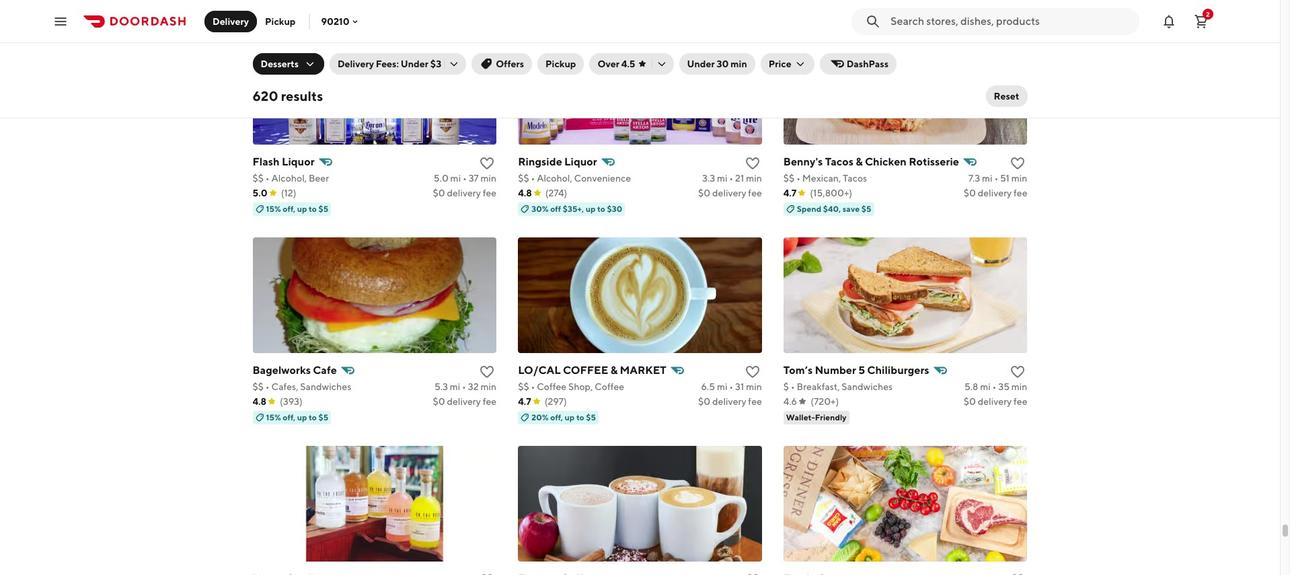 Task type: locate. For each thing, give the bounding box(es) containing it.
click to add this store to your saved list image up 5.3 mi • 32 min
[[479, 364, 495, 380]]

1 liquor from the left
[[282, 155, 315, 168]]

$5
[[319, 204, 329, 214], [862, 204, 872, 214], [319, 412, 329, 422], [586, 412, 596, 422]]

$5 down shop,
[[586, 412, 596, 422]]

fee down 3.3 mi • 21 min
[[749, 188, 762, 198]]

1 horizontal spatial under
[[687, 59, 715, 69]]

$$ • alcohol, beer
[[253, 173, 329, 183]]

up down (393)
[[297, 412, 307, 422]]

1 vertical spatial &
[[611, 364, 618, 377]]

fee for tom's number 5 chiliburgers
[[1014, 396, 1028, 407]]

• left 32
[[462, 381, 466, 392]]

alcohol, for flash
[[272, 173, 307, 183]]

off, down (12)
[[283, 204, 296, 214]]

$5 down beer
[[319, 204, 329, 214]]

market
[[620, 364, 667, 377]]

open menu image
[[52, 13, 69, 29]]

under
[[401, 59, 429, 69], [687, 59, 715, 69]]

• down lo/cal at the left
[[531, 381, 535, 392]]

pickup button
[[257, 10, 304, 32], [538, 53, 584, 75]]

• right $
[[791, 381, 795, 392]]

delivery down 5.8 mi • 35 min
[[978, 396, 1012, 407]]

1 sandwiches from the left
[[300, 381, 351, 392]]

$$
[[253, 173, 264, 183], [518, 173, 529, 183], [784, 173, 795, 183], [253, 381, 264, 392], [518, 381, 529, 392]]

sandwiches for cafe
[[300, 381, 351, 392]]

0 horizontal spatial delivery
[[213, 16, 249, 27]]

click to add this store to your saved list image up 5.8 mi • 35 min
[[1010, 364, 1027, 380]]

$5 for flash liquor
[[319, 204, 329, 214]]

up for bagelworks cafe
[[297, 412, 307, 422]]

1 vertical spatial 5.0
[[253, 188, 268, 198]]

mexican,
[[803, 173, 841, 183]]

1 horizontal spatial delivery
[[338, 59, 374, 69]]

$​0 delivery fee for lo/cal coffee & market
[[699, 396, 762, 407]]

dashpass
[[847, 59, 889, 69]]

$​0 delivery fee down 5.8 mi • 35 min
[[964, 396, 1028, 407]]

pickup up desserts
[[265, 16, 296, 27]]

0 horizontal spatial alcohol,
[[272, 173, 307, 183]]

0 vertical spatial 15%
[[266, 204, 281, 214]]

$​0
[[433, 188, 445, 198], [699, 188, 711, 198], [964, 188, 976, 198], [433, 396, 445, 407], [699, 396, 711, 407], [964, 396, 976, 407]]

delivery down 7.3 mi • 51 min
[[978, 188, 1012, 198]]

$$ for lo/cal
[[518, 381, 529, 392]]

4.7 for benny's tacos & chicken rotisserie
[[784, 188, 797, 198]]

$​0 delivery fee for flash liquor
[[433, 188, 497, 198]]

min right '51'
[[1012, 173, 1028, 183]]

ringside
[[518, 155, 562, 168]]

delivery down 3.3 mi • 21 min
[[713, 188, 747, 198]]

up down '$$ • alcohol, beer'
[[297, 204, 307, 214]]

4.8 left (393)
[[253, 396, 267, 407]]

sandwiches for number
[[842, 381, 893, 392]]

• down benny's
[[797, 173, 801, 183]]

Store search: begin typing to search for stores available on DoorDash text field
[[891, 14, 1132, 29]]

$$ down benny's
[[784, 173, 795, 183]]

4.7
[[784, 188, 797, 198], [518, 396, 531, 407]]

• left '51'
[[995, 173, 999, 183]]

5
[[859, 364, 865, 377]]

3.3 mi • 21 min
[[703, 173, 762, 183]]

$$ down ringside
[[518, 173, 529, 183]]

$​0 down 5.3
[[433, 396, 445, 407]]

mi for flash liquor
[[451, 173, 461, 183]]

4.5
[[622, 59, 636, 69]]

friendly
[[815, 412, 847, 422]]

pickup left over
[[546, 59, 576, 69]]

click to add this store to your saved list image up the 5.0 mi • 37 min
[[479, 155, 495, 171]]

$$ • coffee shop, coffee
[[518, 381, 625, 392]]

5.0 left (12)
[[253, 188, 268, 198]]

coffee
[[563, 364, 609, 377]]

under left $3
[[401, 59, 429, 69]]

alcohol, for ringside
[[537, 173, 573, 183]]

tom's number 5 chiliburgers
[[784, 364, 930, 377]]

coffee
[[537, 381, 567, 392], [595, 381, 625, 392]]

0 vertical spatial 4.7
[[784, 188, 797, 198]]

$$ down lo/cal at the left
[[518, 381, 529, 392]]

5.0
[[434, 173, 449, 183], [253, 188, 268, 198]]

15% off, up to $5 for liquor
[[266, 204, 329, 214]]

to down $$ • cafes, sandwiches
[[309, 412, 317, 422]]

0 horizontal spatial &
[[611, 364, 618, 377]]

number
[[815, 364, 857, 377]]

0 horizontal spatial pickup
[[265, 16, 296, 27]]

click to add this store to your saved list image up 3.3 mi • 21 min
[[745, 155, 761, 171]]

to for bagelworks cafe
[[309, 412, 317, 422]]

5.0 left the 37
[[434, 173, 449, 183]]

0 horizontal spatial under
[[401, 59, 429, 69]]

click to add this store to your saved list image
[[479, 155, 495, 171], [745, 155, 761, 171], [479, 364, 495, 380], [1010, 364, 1027, 380]]

31
[[736, 381, 745, 392]]

to down shop,
[[577, 412, 585, 422]]

fee for benny's tacos & chicken rotisserie
[[1014, 188, 1028, 198]]

0 vertical spatial 15% off, up to $5
[[266, 204, 329, 214]]

delivery down the 5.0 mi • 37 min
[[447, 188, 481, 198]]

(720+)
[[811, 396, 839, 407]]

$​0 for ringside liquor
[[699, 188, 711, 198]]

min right 32
[[481, 381, 497, 392]]

1 vertical spatial pickup button
[[538, 53, 584, 75]]

$5 right save
[[862, 204, 872, 214]]

delivery for bagelworks cafe
[[447, 396, 481, 407]]

mi right 3.3
[[717, 173, 728, 183]]

pickup button left over
[[538, 53, 584, 75]]

ringside liquor
[[518, 155, 597, 168]]

1 vertical spatial 4.7
[[518, 396, 531, 407]]

1 horizontal spatial &
[[856, 155, 863, 168]]

15% down (12)
[[266, 204, 281, 214]]

delivery down 5.3 mi • 32 min
[[447, 396, 481, 407]]

& for chicken
[[856, 155, 863, 168]]

off,
[[283, 204, 296, 214], [283, 412, 296, 422], [551, 412, 563, 422]]

1 horizontal spatial sandwiches
[[842, 381, 893, 392]]

fee down the 6.5 mi • 31 min
[[749, 396, 762, 407]]

delivery inside button
[[213, 16, 249, 27]]

$$ for ringside
[[518, 173, 529, 183]]

convenience
[[574, 173, 631, 183]]

alcohol, up (12)
[[272, 173, 307, 183]]

2 15% from the top
[[266, 412, 281, 422]]

click to add this store to your saved list image for ringside liquor
[[745, 155, 761, 171]]

liquor up $$ • alcohol, convenience
[[565, 155, 597, 168]]

off, for bagelworks
[[283, 412, 296, 422]]

15% off, up to $5
[[266, 204, 329, 214], [266, 412, 329, 422]]

(12)
[[281, 188, 296, 198]]

min for flash liquor
[[481, 173, 497, 183]]

pickup button up desserts
[[257, 10, 304, 32]]

tacos
[[825, 155, 854, 168], [843, 173, 868, 183]]

4.8
[[518, 188, 532, 198], [253, 396, 267, 407]]

5.0 for 5.0 mi • 37 min
[[434, 173, 449, 183]]

tacos down benny's tacos & chicken rotisserie
[[843, 173, 868, 183]]

1 vertical spatial 4.8
[[253, 396, 267, 407]]

to
[[309, 204, 317, 214], [598, 204, 606, 214], [309, 412, 317, 422], [577, 412, 585, 422]]

price
[[769, 59, 792, 69]]

0 horizontal spatial 5.0
[[253, 188, 268, 198]]

4.7 left (297)
[[518, 396, 531, 407]]

5.0 mi • 37 min
[[434, 173, 497, 183]]

1 vertical spatial 15% off, up to $5
[[266, 412, 329, 422]]

up for lo/cal coffee & market
[[565, 412, 575, 422]]

tom's
[[784, 364, 813, 377]]

delivery for flash liquor
[[447, 188, 481, 198]]

6.5
[[702, 381, 715, 392]]

$​0 delivery fee down the 6.5 mi • 31 min
[[699, 396, 762, 407]]

0 vertical spatial tacos
[[825, 155, 854, 168]]

min right the 37
[[481, 173, 497, 183]]

mi for ringside liquor
[[717, 173, 728, 183]]

coffee up (297)
[[537, 381, 567, 392]]

(15,800+)
[[810, 188, 853, 198]]

liquor up '$$ • alcohol, beer'
[[282, 155, 315, 168]]

fee for lo/cal coffee & market
[[749, 396, 762, 407]]

offers
[[496, 59, 524, 69]]

coffee down lo/cal coffee & market
[[595, 381, 625, 392]]

sandwiches down 5
[[842, 381, 893, 392]]

1 vertical spatial delivery
[[338, 59, 374, 69]]

15% for flash
[[266, 204, 281, 214]]

$​0 down 6.5
[[699, 396, 711, 407]]

cafe
[[313, 364, 337, 377]]

2 15% off, up to $5 from the top
[[266, 412, 329, 422]]

15% off, up to $5 for cafe
[[266, 412, 329, 422]]

15% off, up to $5 down (12)
[[266, 204, 329, 214]]

$$ left cafes,
[[253, 381, 264, 392]]

shop,
[[569, 381, 593, 392]]

$5 for bagelworks cafe
[[319, 412, 329, 422]]

0 horizontal spatial 4.8
[[253, 396, 267, 407]]

0 vertical spatial &
[[856, 155, 863, 168]]

to down beer
[[309, 204, 317, 214]]

$​0 down 3.3
[[699, 188, 711, 198]]

delivery
[[447, 188, 481, 198], [713, 188, 747, 198], [978, 188, 1012, 198], [447, 396, 481, 407], [713, 396, 747, 407], [978, 396, 1012, 407]]

$​0 delivery fee down 5.3 mi • 32 min
[[433, 396, 497, 407]]

• down ringside
[[531, 173, 535, 183]]

mi
[[451, 173, 461, 183], [717, 173, 728, 183], [983, 173, 993, 183], [450, 381, 461, 392], [717, 381, 728, 392], [981, 381, 991, 392]]

to left $30
[[598, 204, 606, 214]]

1 horizontal spatial pickup
[[546, 59, 576, 69]]

fee down 5.3 mi • 32 min
[[483, 396, 497, 407]]

1 15% from the top
[[266, 204, 281, 214]]

$$ for flash
[[253, 173, 264, 183]]

sandwiches
[[300, 381, 351, 392], [842, 381, 893, 392]]

delivery for tom's number 5 chiliburgers
[[978, 396, 1012, 407]]

alcohol, up (274)
[[537, 173, 573, 183]]

$$ for bagelworks
[[253, 381, 264, 392]]

tacos up $$ • mexican, tacos at the top of page
[[825, 155, 854, 168]]

delivery
[[213, 16, 249, 27], [338, 59, 374, 69]]

reset button
[[986, 85, 1028, 107]]

15% for bagelworks
[[266, 412, 281, 422]]

$40,
[[824, 204, 841, 214]]

sandwiches down the 'cafe'
[[300, 381, 351, 392]]

click to add this store to your saved list image
[[1010, 155, 1027, 171], [745, 364, 761, 380], [479, 572, 495, 575], [745, 572, 761, 575], [1010, 572, 1027, 575]]

30%
[[532, 204, 549, 214]]

click to add this store to your saved list image for bagelworks cafe
[[479, 364, 495, 380]]

4.7 down benny's
[[784, 188, 797, 198]]

$​0 for benny's tacos & chicken rotisserie
[[964, 188, 976, 198]]

mi right 5.3
[[450, 381, 461, 392]]

mi for benny's tacos & chicken rotisserie
[[983, 173, 993, 183]]

over
[[598, 59, 620, 69]]

1 horizontal spatial 4.7
[[784, 188, 797, 198]]

0 horizontal spatial sandwiches
[[300, 381, 351, 392]]

4.8 up 30%
[[518, 188, 532, 198]]

fee down 5.8 mi • 35 min
[[1014, 396, 1028, 407]]

off, down (297)
[[551, 412, 563, 422]]

1 horizontal spatial 4.8
[[518, 188, 532, 198]]

2 liquor from the left
[[565, 155, 597, 168]]

mi left the 37
[[451, 173, 461, 183]]

2 under from the left
[[687, 59, 715, 69]]

1 horizontal spatial 5.0
[[434, 173, 449, 183]]

liquor for ringside liquor
[[565, 155, 597, 168]]

15% down (393)
[[266, 412, 281, 422]]

$​0 down the '5.8'
[[964, 396, 976, 407]]

& left chicken
[[856, 155, 863, 168]]

37
[[469, 173, 479, 183]]

15% off, up to $5 down (393)
[[266, 412, 329, 422]]

• left 31
[[730, 381, 734, 392]]

delivery for delivery fees: under $3
[[338, 59, 374, 69]]

0 vertical spatial 4.8
[[518, 188, 532, 198]]

7.3 mi • 51 min
[[969, 173, 1028, 183]]

liquor for flash liquor
[[282, 155, 315, 168]]

2 alcohol, from the left
[[537, 173, 573, 183]]

$​0 delivery fee
[[433, 188, 497, 198], [699, 188, 762, 198], [964, 188, 1028, 198], [433, 396, 497, 407], [699, 396, 762, 407], [964, 396, 1028, 407]]

wallet-friendly
[[787, 412, 847, 422]]

20% off, up to $5
[[532, 412, 596, 422]]

4.8 for ringside liquor
[[518, 188, 532, 198]]

under 30 min
[[687, 59, 748, 69]]

under left 30
[[687, 59, 715, 69]]

$​0 delivery fee down 7.3 mi • 51 min
[[964, 188, 1028, 198]]

$​0 delivery fee down the 5.0 mi • 37 min
[[433, 188, 497, 198]]

• left cafes,
[[266, 381, 270, 392]]

0 vertical spatial delivery
[[213, 16, 249, 27]]

90210
[[321, 16, 350, 27]]

$​0 delivery fee down 3.3 mi • 21 min
[[699, 188, 762, 198]]

off, down (393)
[[283, 412, 296, 422]]

2 sandwiches from the left
[[842, 381, 893, 392]]

$​0 down the 5.0 mi • 37 min
[[433, 188, 445, 198]]

$​0 for tom's number 5 chiliburgers
[[964, 396, 976, 407]]

benny's tacos & chicken rotisserie
[[784, 155, 960, 168]]

1 15% off, up to $5 from the top
[[266, 204, 329, 214]]

click to add this store to your saved list image for tom's number 5 chiliburgers
[[1010, 364, 1027, 380]]

1 vertical spatial 15%
[[266, 412, 281, 422]]

fee down the 5.0 mi • 37 min
[[483, 188, 497, 198]]

lo/cal coffee & market
[[518, 364, 667, 377]]

mi right 7.3 at the right top of page
[[983, 173, 993, 183]]

1 horizontal spatial alcohol,
[[537, 173, 573, 183]]

min right 31
[[746, 381, 762, 392]]

$​0 down 7.3 at the right top of page
[[964, 188, 976, 198]]

0 vertical spatial pickup button
[[257, 10, 304, 32]]

mi right 6.5
[[717, 381, 728, 392]]

0 horizontal spatial pickup button
[[257, 10, 304, 32]]

min right 21
[[746, 173, 762, 183]]

1 coffee from the left
[[537, 381, 567, 392]]

$​0 delivery fee for ringside liquor
[[699, 188, 762, 198]]

1 alcohol, from the left
[[272, 173, 307, 183]]

0 horizontal spatial 4.7
[[518, 396, 531, 407]]

1 horizontal spatial pickup button
[[538, 53, 584, 75]]

0 vertical spatial 5.0
[[434, 173, 449, 183]]

1 horizontal spatial liquor
[[565, 155, 597, 168]]

wallet-
[[787, 412, 815, 422]]

min right 30
[[731, 59, 748, 69]]

fee down 7.3 mi • 51 min
[[1014, 188, 1028, 198]]

30
[[717, 59, 729, 69]]

0 horizontal spatial liquor
[[282, 155, 315, 168]]

$​0 delivery fee for benny's tacos & chicken rotisserie
[[964, 188, 1028, 198]]

delivery for lo/cal coffee & market
[[713, 396, 747, 407]]

min for bagelworks cafe
[[481, 381, 497, 392]]

spend $40, save $5
[[797, 204, 872, 214]]

mi right the '5.8'
[[981, 381, 991, 392]]

& right coffee
[[611, 364, 618, 377]]

delivery down the 6.5 mi • 31 min
[[713, 396, 747, 407]]

$$ down flash
[[253, 173, 264, 183]]

liquor
[[282, 155, 315, 168], [565, 155, 597, 168]]

$5 down $$ • cafes, sandwiches
[[319, 412, 329, 422]]

•
[[266, 173, 270, 183], [463, 173, 467, 183], [531, 173, 535, 183], [730, 173, 734, 183], [797, 173, 801, 183], [995, 173, 999, 183], [266, 381, 270, 392], [462, 381, 466, 392], [531, 381, 535, 392], [730, 381, 734, 392], [791, 381, 795, 392], [993, 381, 997, 392]]

min right 35
[[1012, 381, 1028, 392]]

0 horizontal spatial coffee
[[537, 381, 567, 392]]

1 horizontal spatial coffee
[[595, 381, 625, 392]]



Task type: vqa. For each thing, say whether or not it's contained in the screenshot.
Kimchi for Kimchi Fried Rice (김치볶음밥)
no



Task type: describe. For each thing, give the bounding box(es) containing it.
off
[[551, 204, 561, 214]]

beer
[[309, 173, 329, 183]]

7.3
[[969, 173, 981, 183]]

fee for ringside liquor
[[749, 188, 762, 198]]

0 vertical spatial pickup
[[265, 16, 296, 27]]

desserts button
[[253, 53, 324, 75]]

21
[[736, 173, 745, 183]]

4.6
[[784, 396, 798, 407]]

spend
[[797, 204, 822, 214]]

30% off $35+, up to $30
[[532, 204, 623, 214]]

1 under from the left
[[401, 59, 429, 69]]

fee for flash liquor
[[483, 188, 497, 198]]

min inside button
[[731, 59, 748, 69]]

delivery for benny's tacos & chicken rotisserie
[[978, 188, 1012, 198]]

dashpass button
[[820, 53, 897, 75]]

fee for bagelworks cafe
[[483, 396, 497, 407]]

20%
[[532, 412, 549, 422]]

$​0 delivery fee for tom's number 5 chiliburgers
[[964, 396, 1028, 407]]

6.5 mi • 31 min
[[702, 381, 762, 392]]

cafes,
[[272, 381, 298, 392]]

results
[[281, 88, 323, 104]]

5.8
[[965, 381, 979, 392]]

$$ • alcohol, convenience
[[518, 173, 631, 183]]

click to add this store to your saved list image for flash liquor
[[479, 155, 495, 171]]

3 items, open order cart image
[[1194, 13, 1210, 29]]

off, for lo/cal
[[551, 412, 563, 422]]

• down flash
[[266, 173, 270, 183]]

notification bell image
[[1162, 13, 1178, 29]]

flash liquor
[[253, 155, 315, 168]]

32
[[468, 381, 479, 392]]

breakfast,
[[797, 381, 840, 392]]

chicken
[[865, 155, 907, 168]]

up for flash liquor
[[297, 204, 307, 214]]

& for market
[[611, 364, 618, 377]]

min for ringside liquor
[[746, 173, 762, 183]]

2 button
[[1188, 8, 1215, 35]]

$35+,
[[563, 204, 584, 214]]

(393)
[[280, 396, 303, 407]]

$$ • cafes, sandwiches
[[253, 381, 351, 392]]

620
[[253, 88, 278, 104]]

price button
[[761, 53, 815, 75]]

2
[[1207, 10, 1211, 18]]

4.8 for bagelworks cafe
[[253, 396, 267, 407]]

$3
[[431, 59, 442, 69]]

3.3
[[703, 173, 716, 183]]

min for lo/cal coffee & market
[[746, 381, 762, 392]]

delivery for ringside liquor
[[713, 188, 747, 198]]

$​0 for lo/cal coffee & market
[[699, 396, 711, 407]]

5.8 mi • 35 min
[[965, 381, 1028, 392]]

flash
[[253, 155, 280, 168]]

bagelworks
[[253, 364, 311, 377]]

1 vertical spatial tacos
[[843, 173, 868, 183]]

$​0 for bagelworks cafe
[[433, 396, 445, 407]]

$$ • mexican, tacos
[[784, 173, 868, 183]]

over 4.5 button
[[590, 53, 674, 75]]

to for lo/cal coffee & market
[[577, 412, 585, 422]]

save
[[843, 204, 860, 214]]

$​0 delivery fee for bagelworks cafe
[[433, 396, 497, 407]]

mi for tom's number 5 chiliburgers
[[981, 381, 991, 392]]

(297)
[[545, 396, 567, 407]]

5.3 mi • 32 min
[[435, 381, 497, 392]]

under inside button
[[687, 59, 715, 69]]

up right $35+,
[[586, 204, 596, 214]]

delivery button
[[205, 10, 257, 32]]

over 4.5
[[598, 59, 636, 69]]

benny's
[[784, 155, 823, 168]]

lo/cal
[[518, 364, 561, 377]]

5.0 for 5.0
[[253, 188, 268, 198]]

chiliburgers
[[868, 364, 930, 377]]

delivery fees: under $3
[[338, 59, 442, 69]]

delivery for delivery
[[213, 16, 249, 27]]

offers button
[[472, 53, 532, 75]]

2 coffee from the left
[[595, 381, 625, 392]]

under 30 min button
[[679, 53, 756, 75]]

$5 for lo/cal coffee & market
[[586, 412, 596, 422]]

desserts
[[261, 59, 299, 69]]

mi for lo/cal coffee & market
[[717, 381, 728, 392]]

• left 21
[[730, 173, 734, 183]]

off, for flash
[[283, 204, 296, 214]]

1 vertical spatial pickup
[[546, 59, 576, 69]]

51
[[1001, 173, 1010, 183]]

4.7 for lo/cal coffee & market
[[518, 396, 531, 407]]

$30
[[607, 204, 623, 214]]

$​0 for flash liquor
[[433, 188, 445, 198]]

to for flash liquor
[[309, 204, 317, 214]]

$$ for benny's
[[784, 173, 795, 183]]

$ • breakfast, sandwiches
[[784, 381, 893, 392]]

min for benny's tacos & chicken rotisserie
[[1012, 173, 1028, 183]]

620 results
[[253, 88, 323, 104]]

35
[[999, 381, 1010, 392]]

mi for bagelworks cafe
[[450, 381, 461, 392]]

rotisserie
[[909, 155, 960, 168]]

$
[[784, 381, 789, 392]]

min for tom's number 5 chiliburgers
[[1012, 381, 1028, 392]]

• left the 37
[[463, 173, 467, 183]]

90210 button
[[321, 16, 360, 27]]

fees:
[[376, 59, 399, 69]]

bagelworks cafe
[[253, 364, 337, 377]]

• left 35
[[993, 381, 997, 392]]

reset
[[994, 91, 1020, 102]]

(274)
[[546, 188, 567, 198]]

5.3
[[435, 381, 448, 392]]



